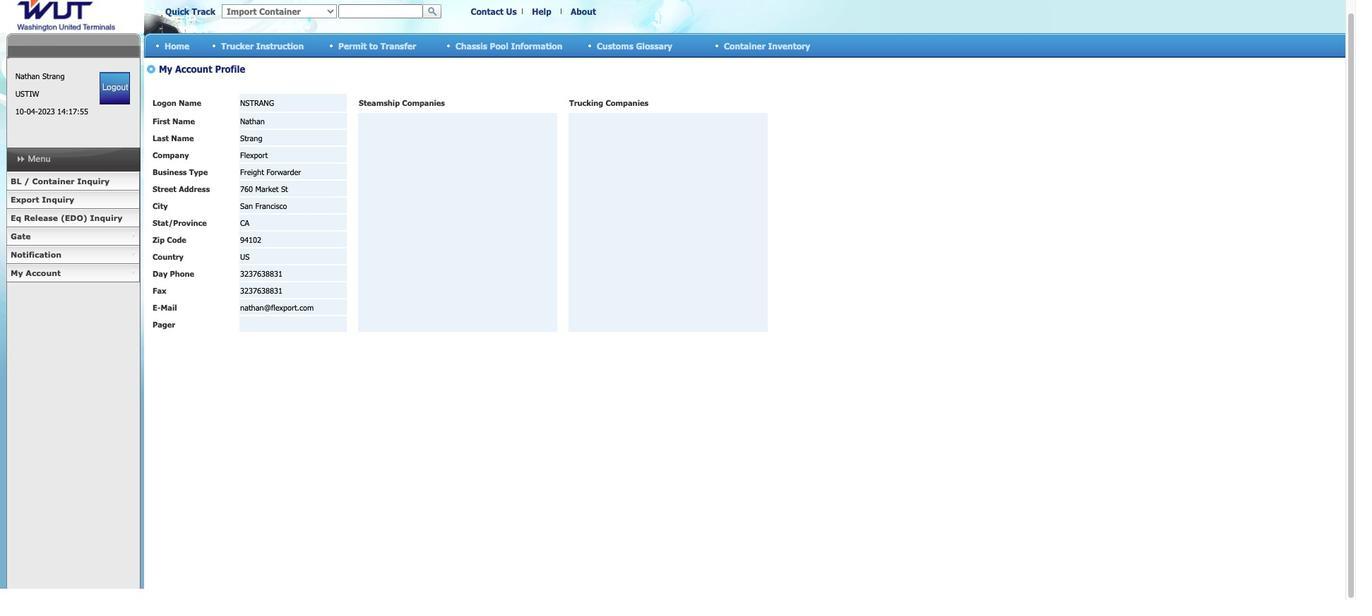 Task type: describe. For each thing, give the bounding box(es) containing it.
10-
[[15, 107, 27, 116]]

nathan
[[15, 71, 40, 81]]

eq release (edo) inquiry link
[[6, 209, 140, 228]]

quick track
[[165, 6, 215, 16]]

login image
[[100, 72, 130, 105]]

inventory
[[768, 41, 811, 51]]

trucker instruction
[[221, 41, 304, 51]]

about link
[[571, 6, 596, 16]]

export inquiry link
[[6, 191, 140, 209]]

1 vertical spatial container
[[32, 177, 75, 186]]

help
[[532, 6, 552, 16]]

contact
[[471, 6, 504, 16]]

trucker
[[221, 41, 254, 51]]

notification
[[11, 250, 62, 259]]

10-04-2023 14:17:55
[[15, 107, 88, 116]]

0 vertical spatial container
[[724, 41, 766, 51]]

eq release (edo) inquiry
[[11, 213, 123, 223]]

track
[[192, 6, 215, 16]]

export
[[11, 195, 39, 204]]

quick
[[165, 6, 189, 16]]

/
[[24, 177, 29, 186]]

pool
[[490, 41, 509, 51]]

customs
[[597, 41, 634, 51]]

instruction
[[256, 41, 304, 51]]

14:17:55
[[57, 107, 88, 116]]

gate link
[[6, 228, 140, 246]]

release
[[24, 213, 58, 223]]

(edo)
[[61, 213, 88, 223]]

inquiry for (edo)
[[90, 213, 123, 223]]

notification link
[[6, 246, 140, 264]]

strang
[[42, 71, 65, 81]]

bl / container inquiry
[[11, 177, 110, 186]]



Task type: locate. For each thing, give the bounding box(es) containing it.
information
[[511, 41, 563, 51]]

chassis pool information
[[456, 41, 563, 51]]

us
[[506, 6, 517, 16]]

account
[[26, 269, 61, 278]]

None text field
[[339, 4, 423, 18]]

customs glossary
[[597, 41, 673, 51]]

chassis
[[456, 41, 488, 51]]

inquiry right (edo)
[[90, 213, 123, 223]]

0 vertical spatial inquiry
[[77, 177, 110, 186]]

0 horizontal spatial container
[[32, 177, 75, 186]]

my account
[[11, 269, 61, 278]]

1 horizontal spatial container
[[724, 41, 766, 51]]

ustiw
[[15, 89, 39, 98]]

2023
[[38, 107, 55, 116]]

bl
[[11, 177, 21, 186]]

container
[[724, 41, 766, 51], [32, 177, 75, 186]]

container inventory
[[724, 41, 811, 51]]

container left inventory
[[724, 41, 766, 51]]

about
[[571, 6, 596, 16]]

inquiry down bl / container inquiry
[[42, 195, 74, 204]]

inquiry for container
[[77, 177, 110, 186]]

contact us
[[471, 6, 517, 16]]

my
[[11, 269, 23, 278]]

my account link
[[6, 264, 140, 283]]

2 vertical spatial inquiry
[[90, 213, 123, 223]]

export inquiry
[[11, 195, 74, 204]]

inquiry
[[77, 177, 110, 186], [42, 195, 74, 204], [90, 213, 123, 223]]

transfer
[[381, 41, 416, 51]]

eq
[[11, 213, 21, 223]]

to
[[369, 41, 378, 51]]

gate
[[11, 232, 31, 241]]

04-
[[27, 107, 38, 116]]

container up "export inquiry"
[[32, 177, 75, 186]]

help link
[[532, 6, 552, 16]]

permit to transfer
[[339, 41, 416, 51]]

nathan strang
[[15, 71, 65, 81]]

inquiry inside 'link'
[[42, 195, 74, 204]]

contact us link
[[471, 6, 517, 16]]

inquiry up export inquiry 'link'
[[77, 177, 110, 186]]

bl / container inquiry link
[[6, 172, 140, 191]]

1 vertical spatial inquiry
[[42, 195, 74, 204]]

permit
[[339, 41, 367, 51]]

glossary
[[636, 41, 673, 51]]

home
[[165, 41, 190, 51]]



Task type: vqa. For each thing, say whether or not it's contained in the screenshot.
topmost Inquiry
yes



